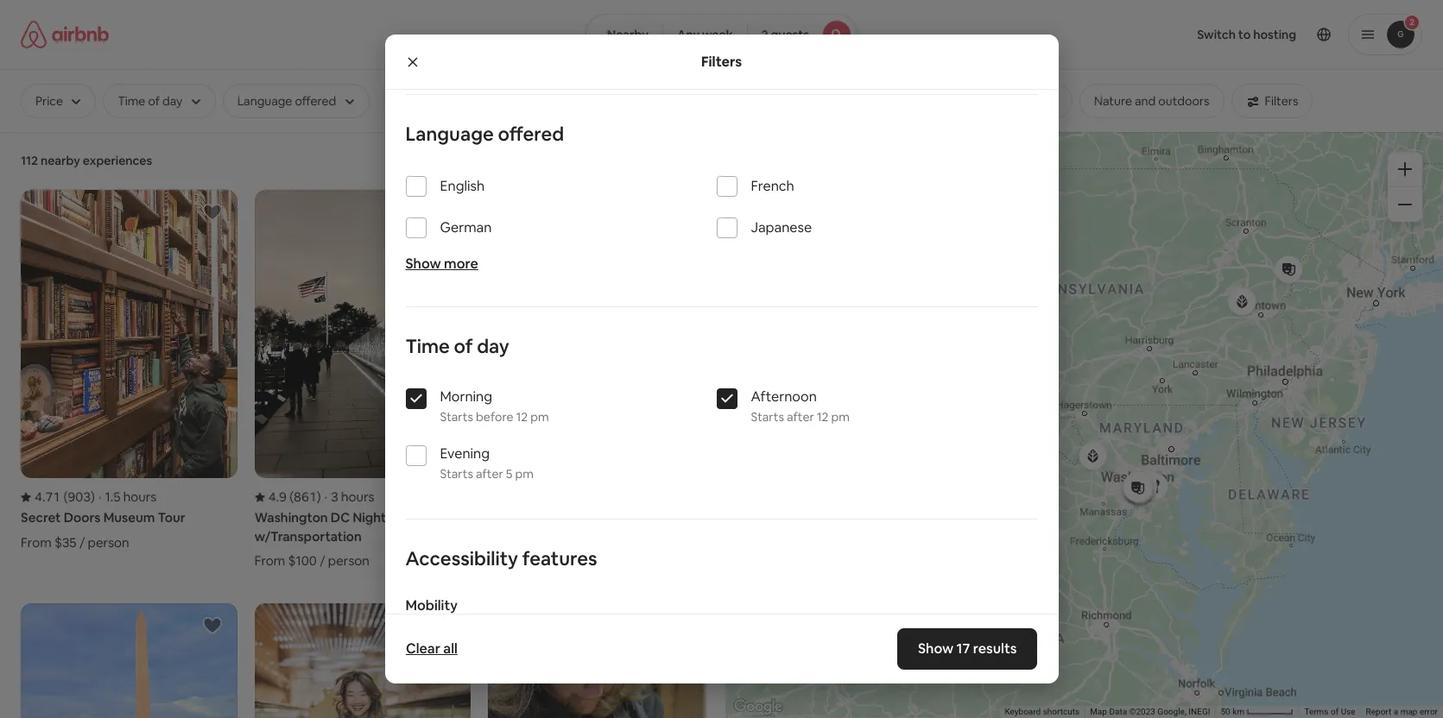 Task type: locate. For each thing, give the bounding box(es) containing it.
of inside filters dialog
[[454, 334, 473, 358]]

tour
[[158, 510, 185, 526], [389, 510, 416, 526]]

2 horizontal spatial from
[[488, 534, 519, 551]]

tour for washington dc night tour w/transportation from $100 / person
[[389, 510, 416, 526]]

from inside secret doors museum tour from $35 / person
[[21, 534, 52, 551]]

2 vertical spatial of
[[1331, 707, 1339, 717]]

1 horizontal spatial person
[[328, 553, 370, 569]]

and inside nature and outdoors button
[[1135, 93, 1156, 109]]

french
[[751, 177, 794, 195]]

map
[[1401, 707, 1418, 717]]

None search field
[[586, 14, 858, 55]]

pm inside afternoon starts after 12 pm
[[831, 409, 850, 425]]

starts down morning
[[440, 409, 473, 425]]

tour inside secret doors museum tour from $35 / person
[[158, 510, 185, 526]]

0 vertical spatial after
[[787, 409, 814, 425]]

and inside 'art and culture' button
[[433, 93, 454, 109]]

culture
[[457, 93, 496, 109]]

2 horizontal spatial person
[[556, 534, 598, 551]]

1 horizontal spatial 12
[[817, 409, 829, 425]]

from
[[21, 534, 52, 551], [488, 534, 519, 551], [254, 553, 285, 569]]

1 horizontal spatial of
[[549, 510, 562, 526]]

0 horizontal spatial /
[[79, 534, 85, 551]]

17
[[957, 640, 970, 658]]

0 horizontal spatial hours
[[123, 489, 157, 505]]

group
[[385, 0, 1058, 95]]

clear all
[[405, 640, 457, 658]]

person down dc
[[328, 553, 370, 569]]

hours right 3
[[341, 489, 374, 505]]

1 horizontal spatial hours
[[341, 489, 374, 505]]

after left 5
[[476, 466, 503, 482]]

1 vertical spatial of
[[549, 510, 562, 526]]

$40
[[522, 534, 545, 551]]

4.9 (861)
[[268, 489, 321, 505]]

report a map error
[[1366, 707, 1438, 717]]

any
[[677, 27, 700, 42]]

50 km button
[[1216, 706, 1299, 719]]

mobility
[[405, 597, 458, 615]]

tour right museum on the bottom of the page
[[158, 510, 185, 526]]

error
[[1420, 707, 1438, 717]]

starts down afternoon
[[751, 409, 784, 425]]

clear
[[405, 640, 440, 658]]

person down georgetown
[[556, 534, 598, 551]]

of left use
[[1331, 707, 1339, 717]]

0 horizontal spatial person
[[88, 534, 129, 551]]

dc
[[331, 510, 350, 526]]

Entertainment button
[[518, 84, 628, 118]]

after inside afternoon starts after 12 pm
[[787, 409, 814, 425]]

secret
[[21, 510, 61, 526]]

show left '17'
[[918, 640, 954, 658]]

· inside secret doors museum tour group
[[98, 489, 101, 505]]

12
[[516, 409, 528, 425], [817, 409, 829, 425]]

show
[[405, 255, 441, 273], [918, 640, 954, 658]]

12 down afternoon
[[817, 409, 829, 425]]

from for the spies of georgetown from $40 / person
[[488, 534, 519, 551]]

german
[[440, 219, 492, 237]]

starts inside morning starts before 12 pm
[[440, 409, 473, 425]]

morning
[[440, 388, 492, 406]]

starts down evening
[[440, 466, 473, 482]]

· left 3
[[324, 489, 327, 505]]

hours for museum
[[123, 489, 157, 505]]

from left $100
[[254, 553, 285, 569]]

2 hours from the left
[[341, 489, 374, 505]]

show 17 results
[[918, 640, 1017, 658]]

report
[[1366, 707, 1392, 717]]

pm inside morning starts before 12 pm
[[531, 409, 549, 425]]

time of day
[[405, 334, 509, 358]]

after for evening
[[476, 466, 503, 482]]

a
[[1394, 707, 1398, 717]]

report a map error link
[[1366, 707, 1438, 717]]

person
[[88, 534, 129, 551], [556, 534, 598, 551], [328, 553, 370, 569]]

· inside washington dc night tour w/transportation 'group'
[[324, 489, 327, 505]]

person inside secret doors museum tour from $35 / person
[[88, 534, 129, 551]]

food
[[649, 93, 677, 109]]

data
[[1109, 707, 1127, 717]]

/ inside the spies of georgetown from $40 / person
[[548, 534, 553, 551]]

pm inside evening starts after 5 pm
[[515, 466, 534, 482]]

pm for evening
[[515, 466, 534, 482]]

Wellness button
[[995, 84, 1073, 118]]

1 horizontal spatial /
[[320, 553, 325, 569]]

112 nearby experiences
[[21, 153, 152, 168]]

/ for $35
[[79, 534, 85, 551]]

12 inside afternoon starts after 12 pm
[[817, 409, 829, 425]]

0 horizontal spatial after
[[476, 466, 503, 482]]

2 horizontal spatial and
[[1135, 93, 1156, 109]]

food and drink
[[649, 93, 732, 109]]

from inside the spies of georgetown from $40 / person
[[488, 534, 519, 551]]

terms of use
[[1305, 707, 1356, 717]]

0 horizontal spatial show
[[405, 255, 441, 273]]

0 horizontal spatial ·
[[98, 489, 101, 505]]

3
[[331, 489, 338, 505]]

starts inside afternoon starts after 12 pm
[[751, 409, 784, 425]]

/
[[79, 534, 85, 551], [548, 534, 553, 551], [320, 553, 325, 569]]

zoom out image
[[1398, 198, 1412, 212]]

person inside washington dc night tour w/transportation from $100 / person
[[328, 553, 370, 569]]

0 vertical spatial show
[[405, 255, 441, 273]]

show inside show 17 results link
[[918, 640, 954, 658]]

/ inside secret doors museum tour from $35 / person
[[79, 534, 85, 551]]

terms of use link
[[1305, 707, 1356, 717]]

show for show 17 results
[[918, 640, 954, 658]]

and inside food and drink button
[[680, 93, 701, 109]]

0 horizontal spatial and
[[433, 93, 454, 109]]

2 horizontal spatial /
[[548, 534, 553, 551]]

2 12 from the left
[[817, 409, 829, 425]]

filters dialog
[[385, 0, 1058, 719]]

after
[[787, 409, 814, 425], [476, 466, 503, 482]]

of left day
[[454, 334, 473, 358]]

accessibility features
[[405, 547, 597, 571]]

and left drink
[[680, 93, 701, 109]]

0 horizontal spatial from
[[21, 534, 52, 551]]

hours for night
[[341, 489, 374, 505]]

of inside the spies of georgetown from $40 / person
[[549, 510, 562, 526]]

12 inside morning starts before 12 pm
[[516, 409, 528, 425]]

hours inside washington dc night tour w/transportation 'group'
[[341, 489, 374, 505]]

and for nature
[[1135, 93, 1156, 109]]

/ right $40
[[548, 534, 553, 551]]

time
[[405, 334, 450, 358]]

tour right night
[[389, 510, 416, 526]]

tour inside washington dc night tour w/transportation from $100 / person
[[389, 510, 416, 526]]

0 vertical spatial of
[[454, 334, 473, 358]]

show more
[[405, 255, 478, 273]]

0 horizontal spatial of
[[454, 334, 473, 358]]

1 hours from the left
[[123, 489, 157, 505]]

pm
[[531, 409, 549, 425], [831, 409, 850, 425], [515, 466, 534, 482]]

hours up museum on the bottom of the page
[[123, 489, 157, 505]]

add to wishlist image
[[202, 202, 223, 223], [436, 202, 456, 223], [202, 616, 223, 637], [436, 616, 456, 637]]

person for of
[[556, 534, 598, 551]]

2 horizontal spatial of
[[1331, 707, 1339, 717]]

afternoon
[[751, 388, 817, 406]]

from down the
[[488, 534, 519, 551]]

1 horizontal spatial after
[[787, 409, 814, 425]]

1 horizontal spatial from
[[254, 553, 285, 569]]

2
[[761, 27, 768, 42]]

Food and drink button
[[634, 84, 746, 118]]

and right art at the left top of page
[[433, 93, 454, 109]]

2 tour from the left
[[389, 510, 416, 526]]

use
[[1341, 707, 1356, 717]]

starts for morning
[[440, 409, 473, 425]]

0 horizontal spatial tour
[[158, 510, 185, 526]]

of
[[454, 334, 473, 358], [549, 510, 562, 526], [1331, 707, 1339, 717]]

washington
[[254, 510, 328, 526]]

1 horizontal spatial and
[[680, 93, 701, 109]]

· left 1.5
[[98, 489, 101, 505]]

google map
showing 24 experiences. region
[[725, 131, 1443, 719]]

person for museum
[[88, 534, 129, 551]]

person inside the spies of georgetown from $40 / person
[[556, 534, 598, 551]]

Nature and outdoors button
[[1080, 84, 1224, 118]]

2 · from the left
[[324, 489, 327, 505]]

morning starts before 12 pm
[[440, 388, 549, 425]]

hours inside secret doors museum tour group
[[123, 489, 157, 505]]

hours
[[123, 489, 157, 505], [341, 489, 374, 505]]

1 12 from the left
[[516, 409, 528, 425]]

(903)
[[63, 489, 95, 505]]

english
[[440, 177, 485, 195]]

1 and from the left
[[433, 93, 454, 109]]

and right "nature"
[[1135, 93, 1156, 109]]

3 and from the left
[[1135, 93, 1156, 109]]

outdoors
[[1158, 93, 1210, 109]]

/ right $100
[[320, 553, 325, 569]]

nearby
[[607, 27, 648, 42]]

1 horizontal spatial ·
[[324, 489, 327, 505]]

person down museum on the bottom of the page
[[88, 534, 129, 551]]

· for · 3 hours
[[324, 489, 327, 505]]

1 · from the left
[[98, 489, 101, 505]]

1 tour from the left
[[158, 510, 185, 526]]

12 right before
[[516, 409, 528, 425]]

1 vertical spatial after
[[476, 466, 503, 482]]

©2023
[[1129, 707, 1156, 717]]

from inside washington dc night tour w/transportation from $100 / person
[[254, 553, 285, 569]]

/ right '$35'
[[79, 534, 85, 551]]

12 for afternoon
[[817, 409, 829, 425]]

of right spies
[[549, 510, 562, 526]]

week
[[702, 27, 733, 42]]

4.9
[[268, 489, 287, 505]]

after inside evening starts after 5 pm
[[476, 466, 503, 482]]

terms
[[1305, 707, 1329, 717]]

pm for morning
[[531, 409, 549, 425]]

before
[[476, 409, 513, 425]]

starts inside evening starts after 5 pm
[[440, 466, 473, 482]]

· for · 1.5 hours
[[98, 489, 101, 505]]

1 vertical spatial show
[[918, 640, 954, 658]]

of for terms
[[1331, 707, 1339, 717]]

nearby
[[41, 153, 80, 168]]

Sightseeing button
[[893, 84, 988, 118]]

1 horizontal spatial tour
[[389, 510, 416, 526]]

2 and from the left
[[680, 93, 701, 109]]

from down secret
[[21, 534, 52, 551]]

1 horizontal spatial show
[[918, 640, 954, 658]]

0 horizontal spatial 12
[[516, 409, 528, 425]]

and
[[433, 93, 454, 109], [680, 93, 701, 109], [1135, 93, 1156, 109]]

show left more
[[405, 255, 441, 273]]

after down afternoon
[[787, 409, 814, 425]]



Task type: vqa. For each thing, say whether or not it's contained in the screenshot.
1.5
yes



Task type: describe. For each thing, give the bounding box(es) containing it.
keyboard
[[1005, 707, 1041, 717]]

accessibility
[[405, 547, 518, 571]]

4.9 out of 5 average rating,  861 reviews image
[[254, 489, 321, 505]]

google image
[[730, 696, 787, 719]]

5
[[506, 466, 513, 482]]

w/transportation
[[254, 528, 362, 545]]

$35
[[54, 534, 77, 551]]

starts for afternoon
[[751, 409, 784, 425]]

from for secret doors museum tour from $35 / person
[[21, 534, 52, 551]]

night
[[353, 510, 386, 526]]

entertainment
[[532, 93, 613, 109]]

none search field containing nearby
[[586, 14, 858, 55]]

and for food
[[680, 93, 701, 109]]

/ inside washington dc night tour w/transportation from $100 / person
[[320, 553, 325, 569]]

doors
[[64, 510, 101, 526]]

inegi
[[1189, 707, 1210, 717]]

the spies of georgetown from $40 / person
[[488, 510, 643, 551]]

Tours button
[[826, 84, 886, 118]]

all
[[443, 640, 457, 658]]

12 for morning
[[516, 409, 528, 425]]

nature
[[1094, 93, 1132, 109]]

(861)
[[290, 489, 321, 505]]

keyboard shortcuts
[[1005, 707, 1080, 717]]

any week button
[[663, 14, 748, 55]]

google,
[[1158, 707, 1187, 717]]

km
[[1233, 707, 1245, 717]]

show 17 results link
[[897, 629, 1038, 670]]

map
[[1090, 707, 1107, 717]]

washington dc night tour w/transportation from $100 / person
[[254, 510, 416, 569]]

the spies of georgetown group
[[488, 190, 705, 551]]

language offered
[[405, 122, 564, 146]]

starts for evening
[[440, 466, 473, 482]]

show for show more
[[405, 255, 441, 273]]

nature and outdoors
[[1094, 93, 1210, 109]]

keyboard shortcuts button
[[1005, 707, 1080, 719]]

language
[[405, 122, 494, 146]]

sports
[[768, 93, 805, 109]]

4.71 out of 5 average rating,  903 reviews image
[[21, 489, 95, 505]]

experiences
[[83, 153, 152, 168]]

50
[[1221, 707, 1230, 717]]

and for art
[[433, 93, 454, 109]]

4.71 (903)
[[35, 489, 95, 505]]

wellness
[[1009, 93, 1058, 109]]

shortcuts
[[1043, 707, 1080, 717]]

profile element
[[878, 0, 1422, 69]]

Sports button
[[753, 84, 820, 118]]

2 guests button
[[747, 14, 858, 55]]

filters
[[701, 52, 742, 70]]

of for time
[[454, 334, 473, 358]]

the
[[488, 510, 511, 526]]

evening starts after 5 pm
[[440, 445, 534, 482]]

tour for secret doors museum tour from $35 / person
[[158, 510, 185, 526]]

· 3 hours
[[324, 489, 374, 505]]

zoom in image
[[1398, 162, 1412, 176]]

show more button
[[405, 255, 478, 273]]

guests
[[771, 27, 809, 42]]

2 guests
[[761, 27, 809, 42]]

results
[[973, 640, 1017, 658]]

more
[[444, 255, 478, 273]]

1.5
[[105, 489, 120, 505]]

112
[[21, 153, 38, 168]]

features
[[522, 547, 597, 571]]

drink
[[704, 93, 732, 109]]

museum
[[103, 510, 155, 526]]

4.71
[[35, 489, 61, 505]]

japanese
[[751, 219, 812, 237]]

secret doors museum tour from $35 / person
[[21, 510, 185, 551]]

/ for $40
[[548, 534, 553, 551]]

sightseeing
[[908, 93, 973, 109]]

any week
[[677, 27, 733, 42]]

clear all button
[[397, 632, 466, 667]]

secret doors museum tour group
[[21, 190, 237, 551]]

day
[[477, 334, 509, 358]]

washington dc night tour w/transportation group
[[254, 190, 471, 569]]

Art and culture button
[[398, 84, 511, 118]]

50 km
[[1221, 707, 1247, 717]]

art and culture
[[413, 93, 496, 109]]

art
[[413, 93, 431, 109]]

after for afternoon
[[787, 409, 814, 425]]

georgetown
[[565, 510, 643, 526]]

pm for afternoon
[[831, 409, 850, 425]]

spies
[[514, 510, 547, 526]]

nearby button
[[586, 14, 663, 55]]

map data ©2023 google, inegi
[[1090, 707, 1210, 717]]

$100
[[288, 553, 317, 569]]

offered
[[498, 122, 564, 146]]



